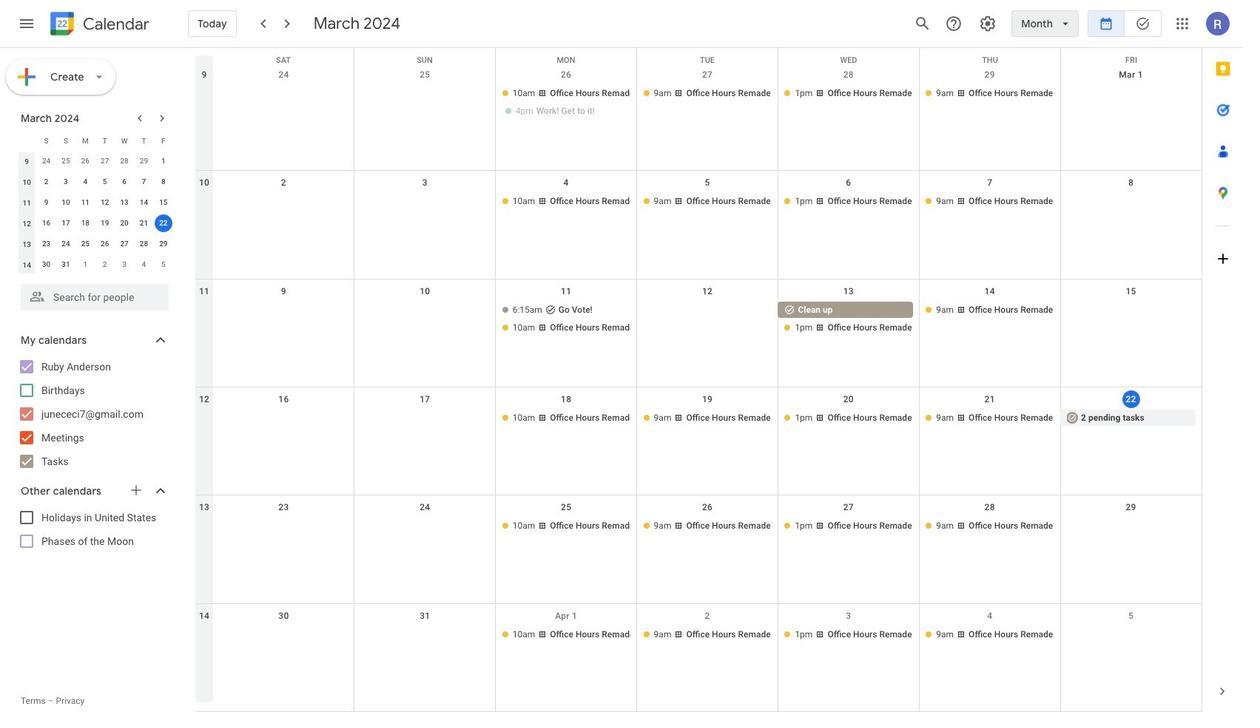 Task type: locate. For each thing, give the bounding box(es) containing it.
february 28 element
[[115, 152, 133, 170]]

16 element
[[37, 215, 55, 232]]

12 element
[[96, 194, 114, 212]]

cell
[[213, 85, 354, 121], [354, 85, 496, 121], [496, 85, 637, 121], [1061, 85, 1202, 121], [213, 193, 354, 211], [354, 193, 496, 211], [1061, 193, 1202, 211], [154, 213, 173, 234], [213, 302, 354, 337], [354, 302, 496, 337], [496, 302, 637, 337], [637, 302, 778, 337], [778, 302, 919, 337], [1061, 302, 1202, 337], [213, 410, 354, 428], [354, 410, 496, 428], [213, 518, 354, 536], [354, 518, 496, 536], [1061, 518, 1202, 536], [213, 627, 354, 644], [354, 627, 496, 644], [1061, 627, 1202, 644]]

february 25 element
[[57, 152, 75, 170]]

april 5 element
[[155, 256, 172, 274]]

tab list
[[1202, 48, 1243, 671]]

1 element
[[155, 152, 172, 170]]

row
[[195, 48, 1202, 70], [195, 63, 1202, 171], [17, 130, 173, 151], [17, 151, 173, 172], [195, 171, 1202, 279], [17, 172, 173, 192], [17, 192, 173, 213], [17, 213, 173, 234], [17, 234, 173, 255], [17, 255, 173, 275], [195, 279, 1202, 388], [195, 388, 1202, 496], [195, 496, 1202, 604], [195, 604, 1202, 713]]

row group
[[17, 151, 173, 275]]

None search field
[[0, 278, 184, 311]]

february 29 element
[[135, 152, 153, 170]]

my calendars list
[[3, 355, 184, 474]]

8 element
[[155, 173, 172, 191]]

24 element
[[57, 235, 75, 253]]

28 element
[[135, 235, 153, 253]]

6 element
[[115, 173, 133, 191]]

grid
[[195, 48, 1202, 713]]

february 24 element
[[37, 152, 55, 170]]

february 26 element
[[76, 152, 94, 170]]

other calendars list
[[3, 506, 184, 554]]

27 element
[[115, 235, 133, 253]]

heading inside calendar element
[[80, 15, 149, 33]]

23 element
[[37, 235, 55, 253]]

column header
[[17, 130, 37, 151]]

calendar element
[[47, 9, 149, 41]]

main drawer image
[[18, 15, 36, 33]]

heading
[[80, 15, 149, 33]]

10 element
[[57, 194, 75, 212]]

15 element
[[155, 194, 172, 212]]

19 element
[[96, 215, 114, 232]]

22, today element
[[155, 215, 172, 232]]

13 element
[[115, 194, 133, 212]]

4 element
[[76, 173, 94, 191]]



Task type: vqa. For each thing, say whether or not it's contained in the screenshot.
tenth Pm from the bottom
no



Task type: describe. For each thing, give the bounding box(es) containing it.
31 element
[[57, 256, 75, 274]]

row group inside march 2024 grid
[[17, 151, 173, 275]]

cell inside march 2024 grid
[[154, 213, 173, 234]]

column header inside march 2024 grid
[[17, 130, 37, 151]]

Search for people text field
[[30, 284, 160, 311]]

20 element
[[115, 215, 133, 232]]

25 element
[[76, 235, 94, 253]]

2 element
[[37, 173, 55, 191]]

settings menu image
[[979, 15, 997, 33]]

april 4 element
[[135, 256, 153, 274]]

february 27 element
[[96, 152, 114, 170]]

21 element
[[135, 215, 153, 232]]

26 element
[[96, 235, 114, 253]]

april 3 element
[[115, 256, 133, 274]]

3 element
[[57, 173, 75, 191]]

29 element
[[155, 235, 172, 253]]

april 1 element
[[76, 256, 94, 274]]

add other calendars image
[[129, 483, 144, 498]]

17 element
[[57, 215, 75, 232]]

7 element
[[135, 173, 153, 191]]

march 2024 grid
[[14, 130, 173, 275]]

9 element
[[37, 194, 55, 212]]

30 element
[[37, 256, 55, 274]]

18 element
[[76, 215, 94, 232]]

april 2 element
[[96, 256, 114, 274]]

11 element
[[76, 194, 94, 212]]

14 element
[[135, 194, 153, 212]]

5 element
[[96, 173, 114, 191]]



